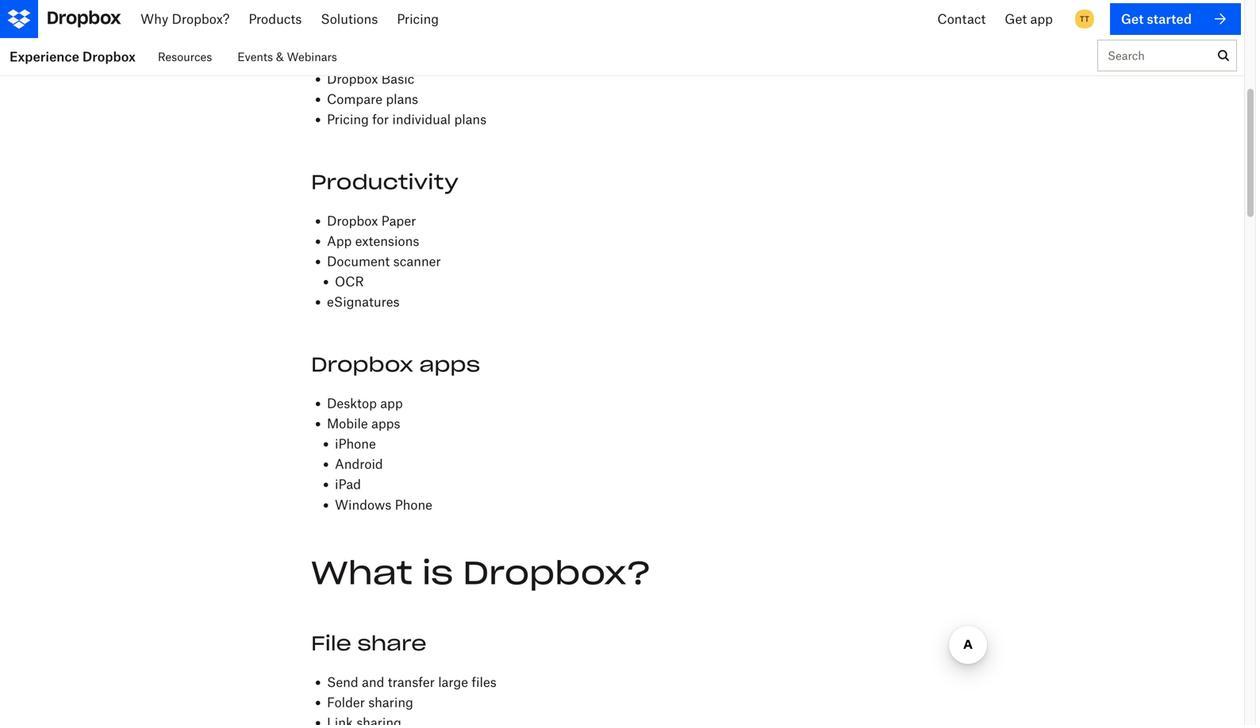 Task type: locate. For each thing, give the bounding box(es) containing it.
pricing
[[421, 11, 463, 27], [327, 112, 369, 127]]

get
[[991, 11, 1013, 27], [1136, 11, 1158, 27]]

send and transfer large files link
[[327, 675, 497, 690]]

ipad link
[[335, 477, 361, 492]]

windows
[[335, 497, 392, 513]]

mobile apps link
[[327, 416, 401, 431]]

is
[[422, 553, 453, 593]]

1 horizontal spatial get
[[1136, 11, 1158, 27]]

dropbox professional
[[327, 10, 455, 26]]

webinars
[[287, 50, 337, 64]]

products button
[[247, 0, 326, 38]]

folder
[[327, 695, 365, 711]]

send and transfer large files folder sharing
[[327, 675, 497, 711]]

sign
[[1064, 11, 1093, 27]]

dropbox up 'app' on the left top
[[327, 213, 378, 229]]

app
[[327, 233, 352, 249]]

events & webinars link
[[238, 38, 337, 75]]

1 horizontal spatial app
[[1017, 11, 1039, 27]]

solutions
[[338, 11, 396, 27]]

resources link
[[158, 38, 212, 75]]

why
[[145, 11, 173, 27]]

desktop
[[327, 396, 377, 411]]

get started link
[[1123, 3, 1242, 35]]

0 vertical spatial pricing
[[421, 11, 463, 27]]

dropbox
[[327, 10, 378, 26], [82, 49, 136, 64], [327, 51, 378, 66], [327, 71, 378, 87], [327, 213, 378, 229], [311, 352, 414, 377]]

1 horizontal spatial dropbox?
[[463, 553, 652, 593]]

plans
[[386, 91, 418, 107], [454, 112, 487, 127]]

get inside button
[[991, 11, 1013, 27]]

paper
[[382, 213, 416, 229]]

why dropbox?
[[145, 11, 235, 27]]

apps
[[420, 352, 480, 377], [372, 416, 401, 431]]

dropbox up dropbox basic link
[[327, 51, 378, 66]]

app left sign
[[1017, 11, 1039, 27]]

send
[[327, 675, 359, 690]]

get right contact
[[991, 11, 1013, 27]]

0 horizontal spatial app
[[380, 396, 403, 411]]

professional
[[382, 10, 455, 26]]

1 vertical spatial pricing
[[327, 112, 369, 127]]

pricing for individual plans link
[[327, 112, 487, 127]]

1 vertical spatial apps
[[372, 416, 401, 431]]

app extensions link
[[327, 233, 420, 249]]

dropbox paper app extensions document scanner ocr esignatures
[[327, 213, 441, 310]]

dropbox up dropbox family link
[[327, 10, 378, 26]]

get for get app
[[991, 11, 1013, 27]]

windows phone link
[[335, 497, 433, 513]]

compare plans link
[[327, 91, 418, 107]]

1 horizontal spatial plans
[[454, 112, 487, 127]]

0 horizontal spatial apps
[[372, 416, 401, 431]]

dropbox up desktop app link
[[311, 352, 414, 377]]

1 vertical spatial app
[[380, 396, 403, 411]]

for
[[372, 112, 389, 127]]

experience dropbox
[[10, 49, 136, 64]]

sign in
[[1064, 11, 1107, 27]]

ocr
[[335, 274, 364, 289]]

file share link
[[311, 631, 427, 656]]

2 get from the left
[[1136, 11, 1158, 27]]

pricing up the family
[[421, 11, 463, 27]]

app inside desktop app mobile apps iphone android ipad windows phone
[[380, 396, 403, 411]]

search image
[[1219, 50, 1230, 61]]

dropbox?
[[177, 11, 235, 27], [463, 553, 652, 593]]

0 vertical spatial dropbox?
[[177, 11, 235, 27]]

pricing link
[[408, 0, 476, 38]]

0 horizontal spatial plans
[[386, 91, 418, 107]]

sign in link
[[1064, 3, 1107, 35]]

0 vertical spatial app
[[1017, 11, 1039, 27]]

get left started
[[1136, 11, 1158, 27]]

app up mobile apps link
[[380, 396, 403, 411]]

folder sharing link
[[327, 695, 414, 711]]

1 horizontal spatial apps
[[420, 352, 480, 377]]

dropbox basic link
[[327, 71, 415, 87]]

mobile
[[327, 416, 368, 431]]

app
[[1017, 11, 1039, 27], [380, 396, 403, 411]]

0 horizontal spatial pricing
[[327, 112, 369, 127]]

contact button
[[905, 0, 978, 38]]

phone
[[395, 497, 433, 513]]

0 horizontal spatial dropbox?
[[177, 11, 235, 27]]

dropbox inside dropbox paper app extensions document scanner ocr esignatures
[[327, 213, 378, 229]]

None search field
[[1099, 40, 1212, 79]]

scanner
[[393, 254, 441, 269]]

dropbox family link
[[327, 51, 422, 66]]

products
[[260, 11, 313, 27]]

0 horizontal spatial get
[[991, 11, 1013, 27]]

1 get from the left
[[991, 11, 1013, 27]]

1 horizontal spatial pricing
[[421, 11, 463, 27]]

experience dropbox link
[[0, 38, 145, 75]]

plans right 'individual'
[[454, 112, 487, 127]]

app inside button
[[1017, 11, 1039, 27]]

pricing down compare
[[327, 112, 369, 127]]

search
[[1108, 49, 1145, 62]]

in
[[1096, 11, 1107, 27]]

esignatures
[[327, 294, 400, 310]]

0 vertical spatial apps
[[420, 352, 480, 377]]

plans down basic on the left top of the page
[[386, 91, 418, 107]]

why dropbox? button
[[133, 0, 247, 38]]



Task type: vqa. For each thing, say whether or not it's contained in the screenshot.
Resources 'link'
yes



Task type: describe. For each thing, give the bounding box(es) containing it.
family
[[382, 51, 422, 66]]

dropbox? inside button
[[177, 11, 235, 27]]

experience
[[10, 49, 79, 64]]

resources
[[158, 50, 212, 64]]

0 vertical spatial plans
[[386, 91, 418, 107]]

dropbox for dropbox family dropbox basic compare plans pricing for individual plans
[[327, 51, 378, 66]]

document scanner link
[[327, 254, 441, 269]]

ocr link
[[335, 274, 364, 289]]

app for get
[[1017, 11, 1039, 27]]

dropbox apps
[[311, 352, 480, 377]]

pricing inside dropbox family dropbox basic compare plans pricing for individual plans
[[327, 112, 369, 127]]

dropbox professional link
[[327, 10, 455, 26]]

apps inside desktop app mobile apps iphone android ipad windows phone
[[372, 416, 401, 431]]

contact
[[917, 11, 966, 27]]

dropbox right experience
[[82, 49, 136, 64]]

document
[[327, 254, 390, 269]]

events
[[238, 50, 273, 64]]

individual
[[393, 112, 451, 127]]

1 vertical spatial plans
[[454, 112, 487, 127]]

android
[[335, 457, 383, 472]]

dropbox for dropbox paper app extensions document scanner ocr esignatures
[[327, 213, 378, 229]]

dropbox up compare
[[327, 71, 378, 87]]

file share
[[311, 631, 427, 656]]

dropbox for dropbox apps
[[311, 352, 414, 377]]

what
[[311, 553, 413, 593]]

what is dropbox? link
[[311, 553, 652, 593]]

get for get started
[[1136, 11, 1158, 27]]

started
[[1161, 11, 1205, 27]]

transfer
[[388, 675, 435, 690]]

1 vertical spatial dropbox?
[[463, 553, 652, 593]]

large
[[438, 675, 468, 690]]

solutions button
[[326, 0, 408, 38]]

file
[[311, 631, 352, 656]]

&
[[276, 50, 284, 64]]

desktop app link
[[327, 396, 403, 411]]

share
[[358, 631, 427, 656]]

desktop app mobile apps iphone android ipad windows phone
[[327, 396, 433, 513]]

productivity link
[[311, 169, 459, 195]]

get app
[[991, 11, 1039, 27]]

events & webinars
[[238, 50, 337, 64]]

esignatures link
[[327, 294, 400, 310]]

app for desktop
[[380, 396, 403, 411]]

ipad
[[335, 477, 361, 492]]

and
[[362, 675, 385, 690]]

sharing
[[369, 695, 414, 711]]

iphone
[[335, 436, 376, 452]]

extensions
[[355, 233, 420, 249]]

basic
[[382, 71, 415, 87]]

what is dropbox?
[[311, 553, 652, 593]]

dropbox family dropbox basic compare plans pricing for individual plans
[[327, 51, 487, 127]]

dropbox for dropbox professional
[[327, 10, 378, 26]]

get started
[[1136, 11, 1205, 27]]

dropbox paper link
[[327, 213, 416, 229]]

files
[[472, 675, 497, 690]]

compare
[[327, 91, 383, 107]]

get app button
[[978, 0, 1052, 38]]

productivity
[[311, 169, 459, 195]]

iphone link
[[335, 436, 376, 452]]

android link
[[335, 457, 383, 472]]



